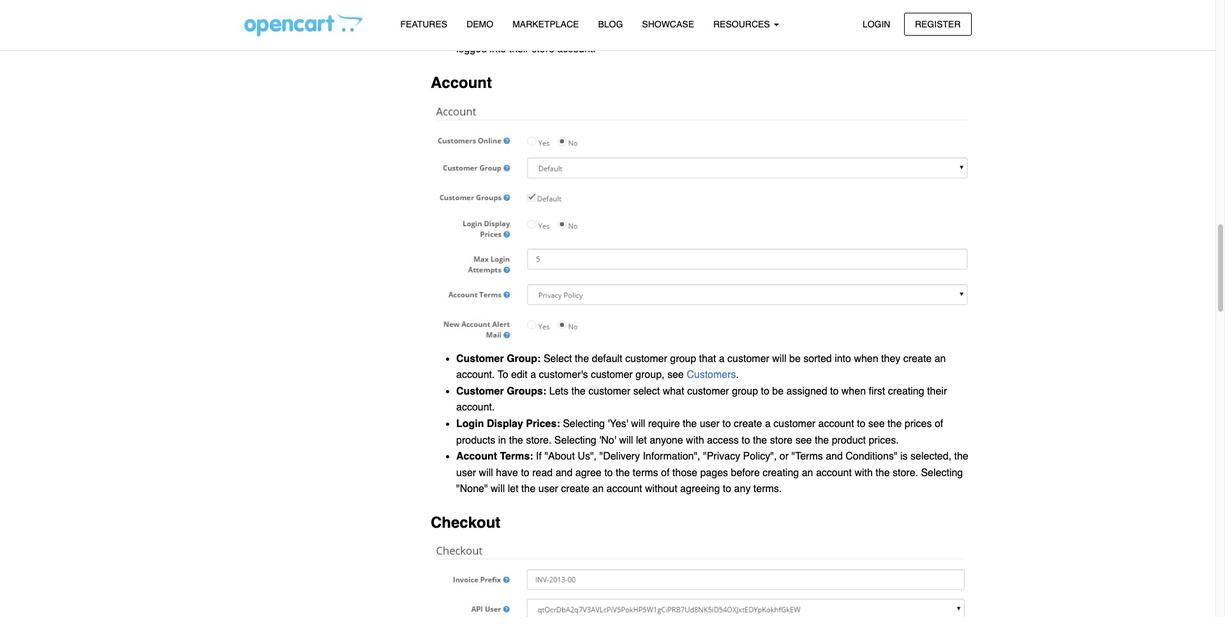 Task type: vqa. For each thing, say whether or not it's contained in the screenshot.
the middle the to
no



Task type: describe. For each thing, give the bounding box(es) containing it.
are
[[942, 27, 957, 39]]

options account image
[[431, 100, 972, 343]]

with inside the tax estimate will use either the store's shipping or payment address if the user isn't logged into their account with their address information.
[[570, 11, 589, 23]]

account down "terms
[[816, 468, 852, 479]]

store inside selecting 'yes' will require the user to create a customer account to see the prices of products in the store. selecting 'no' will let anyone with access to the store see the product prices.
[[770, 435, 793, 446]]

or inside the tax estimate will use the customer's shipping or payment address if they are logged into their store account.
[[819, 27, 828, 39]]

the inside the tax estimate will use the customer's shipping or payment address if they are logged into their store account.
[[709, 27, 724, 39]]

will right 'yes' at the bottom of page
[[631, 419, 645, 430]]

tax for their
[[594, 0, 607, 6]]

1 vertical spatial a
[[531, 370, 536, 381]]

shipping inside the tax estimate will use either the store's shipping or payment address if the user isn't logged into their account with their address information.
[[766, 0, 804, 6]]

require
[[648, 419, 680, 430]]

isn't
[[948, 0, 965, 6]]

account. inside lets the customer select what customer group to be assigned to when first creating their account.
[[456, 402, 495, 414]]

group,
[[636, 370, 665, 381]]

agreeing
[[680, 484, 720, 495]]

showcase
[[642, 19, 694, 29]]

the for account.
[[595, 27, 612, 39]]

of inside selecting 'yes' will require the user to create a customer account to see the prices of products in the store. selecting 'no' will let anyone with access to the store see the product prices.
[[935, 419, 943, 430]]

product
[[832, 435, 866, 446]]

information.
[[653, 11, 707, 23]]

account down terms
[[607, 484, 642, 495]]

to down "delivery
[[605, 468, 613, 479]]

resources
[[714, 19, 773, 29]]

use for the
[[690, 27, 707, 39]]

the right 'selected,'
[[955, 451, 969, 463]]

login for login
[[863, 19, 891, 29]]

prices.
[[869, 435, 899, 446]]

account terms:
[[456, 451, 533, 463]]

"delivery
[[600, 451, 640, 463]]

'no'
[[599, 435, 616, 446]]

in
[[498, 435, 506, 446]]

checkout
[[431, 514, 501, 532]]

select
[[544, 353, 572, 365]]

"none"
[[456, 484, 488, 495]]

will inside the tax estimate will use the customer's shipping or payment address if they are logged into their store account.
[[673, 27, 687, 39]]

customers .
[[687, 370, 739, 381]]

customer inside selecting 'yes' will require the user to create a customer account to see the prices of products in the store. selecting 'no' will let anyone with access to the store see the product prices.
[[774, 419, 816, 430]]

select the default customer group that a customer will be sorted into when they create an account. to edit a customer's customer group, see
[[456, 353, 946, 381]]

pages
[[700, 468, 728, 479]]

account. inside the tax estimate will use the customer's shipping or payment address if they are logged into their store account.
[[557, 44, 596, 55]]

customer for groups:
[[456, 386, 504, 397]]

information",
[[643, 451, 701, 463]]

"privacy
[[703, 451, 740, 463]]

use for either
[[669, 0, 685, 6]]

"terms
[[792, 451, 823, 463]]

1 horizontal spatial a
[[719, 353, 725, 365]]

store inside the tax estimate will use the customer's shipping or payment address if they are logged into their store account.
[[532, 44, 555, 55]]

demo
[[467, 19, 493, 29]]

account inside selecting 'yes' will require the user to create a customer account to see the prices of products in the store. selecting 'no' will let anyone with access to the store see the product prices.
[[819, 419, 854, 430]]

when inside lets the customer select what customer group to be assigned to when first creating their account.
[[842, 386, 866, 397]]

shipping inside the tax estimate will use the customer's shipping or payment address if they are logged into their store account.
[[778, 27, 816, 39]]

what
[[663, 386, 685, 397]]

1 vertical spatial selecting
[[555, 435, 597, 446]]

marketplace link
[[503, 13, 589, 36]]

any
[[734, 484, 751, 495]]

have
[[496, 468, 518, 479]]

the inside select the default customer group that a customer will be sorted into when they create an account. to edit a customer's customer group, see
[[575, 353, 589, 365]]

customer groups:
[[456, 386, 547, 397]]

features link
[[391, 13, 457, 36]]

store. inside 'if "about us", "delivery information", "privacy policy", or "terms and conditions" is selected, the user will have to read and agree to the terms of those pages before creating an account with the store. selecting "none" will let the user create an account without agreeing to any terms.'
[[893, 468, 918, 479]]

"about
[[545, 451, 575, 463]]

customer group:
[[456, 353, 541, 365]]

create inside selecting 'yes' will require the user to create a customer account to see the prices of products in the store. selecting 'no' will let anyone with access to the store see the product prices.
[[734, 419, 762, 430]]

login link
[[852, 12, 902, 36]]

if "about us", "delivery information", "privacy policy", or "terms and conditions" is selected, the user will have to read and agree to the terms of those pages before creating an account with the store. selecting "none" will let the user create an account without agreeing to any terms.
[[456, 451, 969, 495]]

us",
[[578, 451, 597, 463]]

the right in
[[509, 435, 523, 446]]

blog link
[[589, 13, 633, 36]]

customer's inside the tax estimate will use the customer's shipping or payment address if they are logged into their store account.
[[727, 27, 776, 39]]

be inside lets the customer select what customer group to be assigned to when first creating their account.
[[772, 386, 784, 397]]

tax
[[528, 27, 545, 39]]

will down the have
[[491, 484, 505, 495]]

0 vertical spatial address
[[861, 0, 897, 6]]

if inside the tax estimate will use the customer's shipping or payment address if they are logged into their store account.
[[912, 27, 917, 39]]

their inside the tax estimate will use the customer's shipping or payment address if they are logged into their store account.
[[509, 44, 529, 55]]

opencart - open source shopping cart solution image
[[244, 13, 362, 36]]

1 horizontal spatial see
[[796, 435, 812, 446]]

a inside selecting 'yes' will require the user to create a customer account to see the prices of products in the store. selecting 'no' will let anyone with access to the store see the product prices.
[[765, 419, 771, 430]]

customers link
[[687, 370, 736, 381]]

to left assigned
[[761, 386, 770, 397]]

options checkout image
[[431, 541, 972, 618]]

account inside the tax estimate will use either the store's shipping or payment address if the user isn't logged into their account with their address information.
[[532, 11, 568, 23]]

tax for account.
[[615, 27, 629, 39]]

use
[[456, 27, 475, 39]]

will inside the tax estimate will use either the store's shipping or payment address if the user isn't logged into their account with their address information.
[[652, 0, 666, 6]]

address:
[[548, 27, 592, 39]]

conditions"
[[846, 451, 898, 463]]

to
[[498, 370, 508, 381]]

1 horizontal spatial an
[[802, 468, 813, 479]]

the tax estimate will use the customer's shipping or payment address if they are logged into their store account.
[[456, 27, 957, 55]]

blog
[[598, 19, 623, 29]]

1 vertical spatial see
[[869, 419, 885, 430]]

default
[[592, 353, 623, 365]]

terms.
[[754, 484, 782, 495]]

user down read on the left bottom
[[539, 484, 558, 495]]

demo link
[[457, 13, 503, 36]]

see inside select the default customer group that a customer will be sorted into when they create an account. to edit a customer's customer group, see
[[668, 370, 684, 381]]

resources link
[[704, 13, 789, 36]]

create inside select the default customer group that a customer will be sorted into when they create an account. to edit a customer's customer group, see
[[904, 353, 932, 365]]



Task type: locate. For each thing, give the bounding box(es) containing it.
the inside the tax estimate will use the customer's shipping or payment address if they are logged into their store account.
[[595, 27, 612, 39]]

when left 'first'
[[842, 386, 866, 397]]

0 horizontal spatial a
[[531, 370, 536, 381]]

the up the register on the top of the page
[[908, 0, 922, 6]]

user up access
[[700, 419, 720, 430]]

an
[[935, 353, 946, 365], [802, 468, 813, 479], [592, 484, 604, 495]]

edit
[[511, 370, 528, 381]]

of
[[935, 419, 943, 430], [661, 468, 670, 479]]

account. down address:
[[557, 44, 596, 55]]

2 horizontal spatial a
[[765, 419, 771, 430]]

selecting 'yes' will require the user to create a customer account to see the prices of products in the store. selecting 'no' will let anyone with access to the store see the product prices.
[[456, 419, 943, 446]]

1 vertical spatial group
[[732, 386, 758, 397]]

will inside select the default customer group that a customer will be sorted into when they create an account. to edit a customer's customer group, see
[[772, 353, 787, 365]]

see up prices.
[[869, 419, 885, 430]]

0 vertical spatial shipping
[[766, 0, 804, 6]]

0 vertical spatial store
[[532, 44, 555, 55]]

assigned
[[787, 386, 828, 397]]

1 vertical spatial customer's
[[539, 370, 588, 381]]

0 horizontal spatial be
[[772, 386, 784, 397]]

creating
[[888, 386, 925, 397], [763, 468, 799, 479]]

1 vertical spatial store
[[770, 435, 793, 446]]

without
[[645, 484, 678, 495]]

user inside the tax estimate will use either the store's shipping or payment address if the user isn't logged into their account with their address information.
[[925, 0, 945, 6]]

0 horizontal spatial with
[[570, 11, 589, 23]]

logged down use
[[456, 44, 487, 55]]

0 vertical spatial account
[[431, 74, 492, 92]]

0 vertical spatial and
[[826, 451, 843, 463]]

2 vertical spatial with
[[855, 468, 873, 479]]

shipping right resources
[[778, 27, 816, 39]]

account up tax
[[532, 11, 568, 23]]

of up the without
[[661, 468, 670, 479]]

2 vertical spatial create
[[561, 484, 590, 495]]

1 horizontal spatial be
[[790, 353, 801, 365]]

1 vertical spatial payment
[[831, 27, 870, 39]]

the
[[573, 0, 591, 6], [595, 27, 612, 39]]

user inside selecting 'yes' will require the user to create a customer account to see the prices of products in the store. selecting 'no' will let anyone with access to the store see the product prices.
[[700, 419, 720, 430]]

with inside 'if "about us", "delivery information", "privacy policy", or "terms and conditions" is selected, the user will have to read and agree to the terms of those pages before creating an account with the store. selecting "none" will let the user create an account without agreeing to any terms.'
[[855, 468, 873, 479]]

2 horizontal spatial an
[[935, 353, 946, 365]]

will down account terms: on the left
[[479, 468, 493, 479]]

see
[[668, 370, 684, 381], [869, 419, 885, 430], [796, 435, 812, 446]]

customer
[[478, 27, 526, 39], [456, 353, 504, 365], [456, 386, 504, 397]]

address left the register on the top of the page
[[873, 27, 910, 39]]

be left sorted in the right of the page
[[790, 353, 801, 365]]

2 vertical spatial see
[[796, 435, 812, 446]]

with down 'conditions"'
[[855, 468, 873, 479]]

to up policy",
[[742, 435, 750, 446]]

1 vertical spatial an
[[802, 468, 813, 479]]

lets
[[549, 386, 569, 397]]

account up product
[[819, 419, 854, 430]]

customer for group:
[[456, 353, 504, 365]]

login for login display prices:
[[456, 419, 484, 430]]

estimate inside the tax estimate will use either the store's shipping or payment address if the user isn't logged into their account with their address information.
[[610, 0, 649, 6]]

or
[[807, 0, 816, 6], [819, 27, 828, 39], [780, 451, 789, 463]]

the down the tax estimate will use either the store's shipping or payment address if the user isn't logged into their account with their address information.
[[709, 27, 724, 39]]

2 horizontal spatial with
[[855, 468, 873, 479]]

tax inside the tax estimate will use either the store's shipping or payment address if the user isn't logged into their account with their address information.
[[594, 0, 607, 6]]

policy",
[[743, 451, 777, 463]]

they
[[920, 27, 940, 39], [881, 353, 901, 365]]

0 vertical spatial be
[[790, 353, 801, 365]]

0 vertical spatial estimate
[[610, 0, 649, 6]]

into inside select the default customer group that a customer will be sorted into when they create an account. to edit a customer's customer group, see
[[835, 353, 851, 365]]

either
[[688, 0, 713, 6]]

to left any
[[723, 484, 732, 495]]

into right sorted in the right of the page
[[835, 353, 851, 365]]

prices:
[[526, 419, 560, 430]]

they up 'first'
[[881, 353, 901, 365]]

0 horizontal spatial use
[[669, 0, 685, 6]]

account for account terms:
[[456, 451, 497, 463]]

customers
[[687, 370, 736, 381]]

account. inside select the default customer group that a customer will be sorted into when they create an account. to edit a customer's customer group, see
[[456, 370, 495, 381]]

tax up blog at the top
[[594, 0, 607, 6]]

estimate down information.
[[632, 27, 670, 39]]

into
[[490, 11, 506, 23], [490, 44, 506, 55], [835, 353, 851, 365]]

account
[[532, 11, 568, 23], [819, 419, 854, 430], [816, 468, 852, 479], [607, 484, 642, 495]]

1 vertical spatial into
[[490, 44, 506, 55]]

1 vertical spatial creating
[[763, 468, 799, 479]]

group:
[[507, 353, 541, 365]]

1 vertical spatial they
[[881, 353, 901, 365]]

1 vertical spatial address
[[614, 11, 651, 23]]

the for their
[[573, 0, 591, 6]]

account. left to
[[456, 370, 495, 381]]

the down "delivery
[[616, 468, 630, 479]]

the right require
[[683, 419, 697, 430]]

2 vertical spatial an
[[592, 484, 604, 495]]

their up prices
[[927, 386, 947, 397]]

0 vertical spatial logged
[[456, 11, 487, 23]]

the right the select
[[575, 353, 589, 365]]

estimate inside the tax estimate will use the customer's shipping or payment address if they are logged into their store account.
[[632, 27, 670, 39]]

and
[[826, 451, 843, 463], [556, 468, 573, 479]]

account.
[[557, 44, 596, 55], [456, 370, 495, 381], [456, 402, 495, 414]]

shipping
[[766, 0, 804, 6], [778, 27, 816, 39]]

creating inside lets the customer select what customer group to be assigned to when first creating their account.
[[888, 386, 925, 397]]

or right store's
[[807, 0, 816, 6]]

user up the register on the top of the page
[[925, 0, 945, 6]]

marketplace
[[513, 19, 579, 29]]

1 horizontal spatial they
[[920, 27, 940, 39]]

1 horizontal spatial if
[[912, 27, 917, 39]]

address left information.
[[614, 11, 651, 23]]

0 horizontal spatial see
[[668, 370, 684, 381]]

1 horizontal spatial store
[[770, 435, 793, 446]]

their up address:
[[591, 11, 611, 23]]

a right edit at the bottom of page
[[531, 370, 536, 381]]

1 logged from the top
[[456, 11, 487, 23]]

login display prices:
[[456, 419, 560, 430]]

use inside the tax estimate will use the customer's shipping or payment address if they are logged into their store account.
[[690, 27, 707, 39]]

0 vertical spatial they
[[920, 27, 940, 39]]

let inside 'if "about us", "delivery information", "privacy policy", or "terms and conditions" is selected, the user will have to read and agree to the terms of those pages before creating an account with the store. selecting "none" will let the user create an account without agreeing to any terms.'
[[508, 484, 519, 495]]

or left "terms
[[780, 451, 789, 463]]

the up address:
[[573, 0, 591, 6]]

1 vertical spatial account
[[456, 451, 497, 463]]

group left that
[[670, 353, 696, 365]]

0 vertical spatial tax
[[594, 0, 607, 6]]

a
[[719, 353, 725, 365], [531, 370, 536, 381], [765, 419, 771, 430]]

1 horizontal spatial or
[[807, 0, 816, 6]]

display
[[487, 419, 523, 430]]

into up use customer tax address:
[[490, 11, 506, 23]]

account down products
[[456, 451, 497, 463]]

1 vertical spatial login
[[456, 419, 484, 430]]

0 vertical spatial selecting
[[563, 419, 605, 430]]

or inside 'if "about us", "delivery information", "privacy policy", or "terms and conditions" is selected, the user will have to read and agree to the terms of those pages before creating an account with the store. selecting "none" will let the user create an account without agreeing to any terms.'
[[780, 451, 789, 463]]

if inside the tax estimate will use either the store's shipping or payment address if the user isn't logged into their account with their address information.
[[900, 0, 905, 6]]

0 vertical spatial group
[[670, 353, 696, 365]]

access
[[707, 435, 739, 446]]

1 vertical spatial use
[[690, 27, 707, 39]]

address up login link
[[861, 0, 897, 6]]

use up information.
[[669, 0, 685, 6]]

0 vertical spatial with
[[570, 11, 589, 23]]

features
[[401, 19, 448, 29]]

when inside select the default customer group that a customer will be sorted into when they create an account. to edit a customer's customer group, see
[[854, 353, 879, 365]]

or left login link
[[819, 27, 828, 39]]

1 vertical spatial be
[[772, 386, 784, 397]]

to up access
[[723, 419, 731, 430]]

0 horizontal spatial tax
[[594, 0, 607, 6]]

account down use
[[431, 74, 492, 92]]

with
[[570, 11, 589, 23], [686, 435, 704, 446], [855, 468, 873, 479]]

0 vertical spatial a
[[719, 353, 725, 365]]

an inside select the default customer group that a customer will be sorted into when they create an account. to edit a customer's customer group, see
[[935, 353, 946, 365]]

to right assigned
[[830, 386, 839, 397]]

logged
[[456, 11, 487, 23], [456, 44, 487, 55]]

let down the have
[[508, 484, 519, 495]]

account for account
[[431, 74, 492, 92]]

their up use customer tax address:
[[509, 11, 529, 23]]

select
[[633, 386, 660, 397]]

2 vertical spatial or
[[780, 451, 789, 463]]

0 vertical spatial payment
[[819, 0, 858, 6]]

create
[[904, 353, 932, 365], [734, 419, 762, 430], [561, 484, 590, 495]]

1 vertical spatial shipping
[[778, 27, 816, 39]]

2 vertical spatial selecting
[[921, 468, 963, 479]]

store's
[[733, 0, 763, 6]]

0 vertical spatial when
[[854, 353, 879, 365]]

register
[[915, 19, 961, 29]]

logged inside the tax estimate will use either the store's shipping or payment address if the user isn't logged into their account with their address information.
[[456, 11, 487, 23]]

0 vertical spatial login
[[863, 19, 891, 29]]

terms:
[[500, 451, 533, 463]]

first
[[869, 386, 885, 397]]

with inside selecting 'yes' will require the user to create a customer account to see the prices of products in the store. selecting 'no' will let anyone with access to the store see the product prices.
[[686, 435, 704, 446]]

address
[[861, 0, 897, 6], [614, 11, 651, 23], [873, 27, 910, 39]]

0 vertical spatial create
[[904, 353, 932, 365]]

groups:
[[507, 386, 547, 397]]

0 horizontal spatial they
[[881, 353, 901, 365]]

logged up use
[[456, 11, 487, 23]]

before
[[731, 468, 760, 479]]

2 vertical spatial into
[[835, 353, 851, 365]]

will up showcase
[[652, 0, 666, 6]]

creating inside 'if "about us", "delivery information", "privacy policy", or "terms and conditions" is selected, the user will have to read and agree to the terms of those pages before creating an account with the store. selecting "none" will let the user create an account without agreeing to any terms.'
[[763, 468, 799, 479]]

customer's down store's
[[727, 27, 776, 39]]

selecting up us",
[[555, 435, 597, 446]]

customer down to
[[456, 386, 504, 397]]

if
[[900, 0, 905, 6], [912, 27, 917, 39]]

0 horizontal spatial group
[[670, 353, 696, 365]]

or inside the tax estimate will use either the store's shipping or payment address if the user isn't logged into their account with their address information.
[[807, 0, 816, 6]]

creating right 'first'
[[888, 386, 925, 397]]

'yes'
[[608, 419, 628, 430]]

0 horizontal spatial the
[[573, 0, 591, 6]]

will left sorted in the right of the page
[[772, 353, 787, 365]]

the down 'conditions"'
[[876, 468, 890, 479]]

1 horizontal spatial store.
[[893, 468, 918, 479]]

lets the customer select what customer group to be assigned to when first creating their account.
[[456, 386, 947, 414]]

a right that
[[719, 353, 725, 365]]

will up "delivery
[[619, 435, 633, 446]]

2 vertical spatial address
[[873, 27, 910, 39]]

the inside the tax estimate will use either the store's shipping or payment address if the user isn't logged into their account with their address information.
[[573, 0, 591, 6]]

be left assigned
[[772, 386, 784, 397]]

the up "terms
[[815, 435, 829, 446]]

estimate for either
[[610, 0, 649, 6]]

shipping right store's
[[766, 0, 804, 6]]

payment inside the tax estimate will use the customer's shipping or payment address if they are logged into their store account.
[[831, 27, 870, 39]]

store. inside selecting 'yes' will require the user to create a customer account to see the prices of products in the store. selecting 'no' will let anyone with access to the store see the product prices.
[[526, 435, 552, 446]]

1 vertical spatial estimate
[[632, 27, 670, 39]]

with up address:
[[570, 11, 589, 23]]

0 vertical spatial see
[[668, 370, 684, 381]]

if left "are"
[[912, 27, 917, 39]]

estimate up blog at the top
[[610, 0, 649, 6]]

store down tax
[[532, 44, 555, 55]]

1 vertical spatial create
[[734, 419, 762, 430]]

group
[[670, 353, 696, 365], [732, 386, 758, 397]]

when up 'first'
[[854, 353, 879, 365]]

into inside the tax estimate will use either the store's shipping or payment address if the user isn't logged into their account with their address information.
[[490, 11, 506, 23]]

to left read on the left bottom
[[521, 468, 530, 479]]

user up "none"
[[456, 468, 476, 479]]

customer up to
[[456, 353, 504, 365]]

store. down "is"
[[893, 468, 918, 479]]

0 horizontal spatial and
[[556, 468, 573, 479]]

1 vertical spatial store.
[[893, 468, 918, 479]]

and down "about at the left of page
[[556, 468, 573, 479]]

logged inside the tax estimate will use the customer's shipping or payment address if they are logged into their store account.
[[456, 44, 487, 55]]

group inside select the default customer group that a customer will be sorted into when they create an account. to edit a customer's customer group, see
[[670, 353, 696, 365]]

use customer tax address:
[[456, 27, 595, 39]]

use
[[669, 0, 685, 6], [690, 27, 707, 39]]

selecting
[[563, 419, 605, 430], [555, 435, 597, 446], [921, 468, 963, 479]]

0 horizontal spatial or
[[780, 451, 789, 463]]

2 vertical spatial customer
[[456, 386, 504, 397]]

selecting up 'no'
[[563, 419, 605, 430]]

customer left tax
[[478, 27, 526, 39]]

register link
[[904, 12, 972, 36]]

2 vertical spatial a
[[765, 419, 771, 430]]

2 horizontal spatial or
[[819, 27, 828, 39]]

that
[[699, 353, 716, 365]]

selected,
[[911, 451, 952, 463]]

their inside lets the customer select what customer group to be assigned to when first creating their account.
[[927, 386, 947, 397]]

let left 'anyone'
[[636, 435, 647, 446]]

1 vertical spatial if
[[912, 27, 917, 39]]

is
[[901, 451, 908, 463]]

sorted
[[804, 353, 832, 365]]

let inside selecting 'yes' will require the user to create a customer account to see the prices of products in the store. selecting 'no' will let anyone with access to the store see the product prices.
[[636, 435, 647, 446]]

they left "are"
[[920, 27, 940, 39]]

they inside select the default customer group that a customer will be sorted into when they create an account. to edit a customer's customer group, see
[[881, 353, 901, 365]]

1 horizontal spatial use
[[690, 27, 707, 39]]

1 horizontal spatial of
[[935, 419, 943, 430]]

login up products
[[456, 419, 484, 430]]

account. down customer groups:
[[456, 402, 495, 414]]

a up policy",
[[765, 419, 771, 430]]

1 vertical spatial when
[[842, 386, 866, 397]]

use down information.
[[690, 27, 707, 39]]

address inside the tax estimate will use the customer's shipping or payment address if they are logged into their store account.
[[873, 27, 910, 39]]

login
[[863, 19, 891, 29], [456, 419, 484, 430]]

products
[[456, 435, 496, 446]]

1 vertical spatial and
[[556, 468, 573, 479]]

agree
[[576, 468, 602, 479]]

2 horizontal spatial create
[[904, 353, 932, 365]]

see up "terms
[[796, 435, 812, 446]]

when
[[854, 353, 879, 365], [842, 386, 866, 397]]

1 vertical spatial with
[[686, 435, 704, 446]]

0 vertical spatial creating
[[888, 386, 925, 397]]

0 vertical spatial an
[[935, 353, 946, 365]]

1 horizontal spatial create
[[734, 419, 762, 430]]

into inside the tax estimate will use the customer's shipping or payment address if they are logged into their store account.
[[490, 44, 506, 55]]

1 horizontal spatial creating
[[888, 386, 925, 397]]

0 vertical spatial if
[[900, 0, 905, 6]]

the down read on the left bottom
[[522, 484, 536, 495]]

0 vertical spatial or
[[807, 0, 816, 6]]

customer's up lets
[[539, 370, 588, 381]]

0 vertical spatial let
[[636, 435, 647, 446]]

with left access
[[686, 435, 704, 446]]

showcase link
[[633, 13, 704, 36]]

user
[[925, 0, 945, 6], [700, 419, 720, 430], [456, 468, 476, 479], [539, 484, 558, 495]]

the right lets
[[572, 386, 586, 397]]

1 horizontal spatial customer's
[[727, 27, 776, 39]]

the up prices.
[[888, 419, 902, 430]]

the right address:
[[595, 27, 612, 39]]

tax inside the tax estimate will use the customer's shipping or payment address if they are logged into their store account.
[[615, 27, 629, 39]]

1 horizontal spatial login
[[863, 19, 891, 29]]

1 vertical spatial let
[[508, 484, 519, 495]]

terms
[[633, 468, 658, 479]]

their
[[509, 11, 529, 23], [591, 11, 611, 23], [509, 44, 529, 55], [927, 386, 947, 397]]

use inside the tax estimate will use either the store's shipping or payment address if the user isn't logged into their account with their address information.
[[669, 0, 685, 6]]

0 vertical spatial customer's
[[727, 27, 776, 39]]

into down "demo" link
[[490, 44, 506, 55]]

and down product
[[826, 451, 843, 463]]

they inside the tax estimate will use the customer's shipping or payment address if they are logged into their store account.
[[920, 27, 940, 39]]

store.
[[526, 435, 552, 446], [893, 468, 918, 479]]

.
[[736, 370, 739, 381]]

1 vertical spatial of
[[661, 468, 670, 479]]

will down information.
[[673, 27, 687, 39]]

their down use customer tax address:
[[509, 44, 529, 55]]

account
[[431, 74, 492, 92], [456, 451, 497, 463]]

estimate for the
[[632, 27, 670, 39]]

1 vertical spatial logged
[[456, 44, 487, 55]]

0 vertical spatial customer
[[478, 27, 526, 39]]

the up policy",
[[753, 435, 767, 446]]

of inside 'if "about us", "delivery information", "privacy policy", or "terms and conditions" is selected, the user will have to read and agree to the terms of those pages before creating an account with the store. selecting "none" will let the user create an account without agreeing to any terms.'
[[661, 468, 670, 479]]

0 vertical spatial the
[[573, 0, 591, 6]]

store up policy",
[[770, 435, 793, 446]]

read
[[532, 468, 553, 479]]

1 vertical spatial tax
[[615, 27, 629, 39]]

1 horizontal spatial tax
[[615, 27, 629, 39]]

0 vertical spatial of
[[935, 419, 943, 430]]

the tax estimate will use either the store's shipping or payment address if the user isn't logged into their account with their address information.
[[456, 0, 965, 23]]

selecting inside 'if "about us", "delivery information", "privacy policy", or "terms and conditions" is selected, the user will have to read and agree to the terms of those pages before creating an account with the store. selecting "none" will let the user create an account without agreeing to any terms.'
[[921, 468, 963, 479]]

store
[[532, 44, 555, 55], [770, 435, 793, 446]]

2 horizontal spatial see
[[869, 419, 885, 430]]

group inside lets the customer select what customer group to be assigned to when first creating their account.
[[732, 386, 758, 397]]

those
[[673, 468, 698, 479]]

creating up terms.
[[763, 468, 799, 479]]

prices
[[905, 419, 932, 430]]

anyone
[[650, 435, 683, 446]]

0 horizontal spatial store.
[[526, 435, 552, 446]]

group down .
[[732, 386, 758, 397]]

the right either
[[716, 0, 731, 6]]

0 horizontal spatial customer's
[[539, 370, 588, 381]]

if
[[536, 451, 542, 463]]

payment inside the tax estimate will use either the store's shipping or payment address if the user isn't logged into their account with their address information.
[[819, 0, 858, 6]]

tax left showcase link
[[615, 27, 629, 39]]

customer's inside select the default customer group that a customer will be sorted into when they create an account. to edit a customer's customer group, see
[[539, 370, 588, 381]]

if up login link
[[900, 0, 905, 6]]

to up product
[[857, 419, 866, 430]]

0 horizontal spatial an
[[592, 484, 604, 495]]

create inside 'if "about us", "delivery information", "privacy policy", or "terms and conditions" is selected, the user will have to read and agree to the terms of those pages before creating an account with the store. selecting "none" will let the user create an account without agreeing to any terms.'
[[561, 484, 590, 495]]

of right prices
[[935, 419, 943, 430]]

the inside lets the customer select what customer group to be assigned to when first creating their account.
[[572, 386, 586, 397]]

1 vertical spatial or
[[819, 27, 828, 39]]

0 horizontal spatial if
[[900, 0, 905, 6]]

2 vertical spatial account.
[[456, 402, 495, 414]]

be inside select the default customer group that a customer will be sorted into when they create an account. to edit a customer's customer group, see
[[790, 353, 801, 365]]

2 logged from the top
[[456, 44, 487, 55]]



